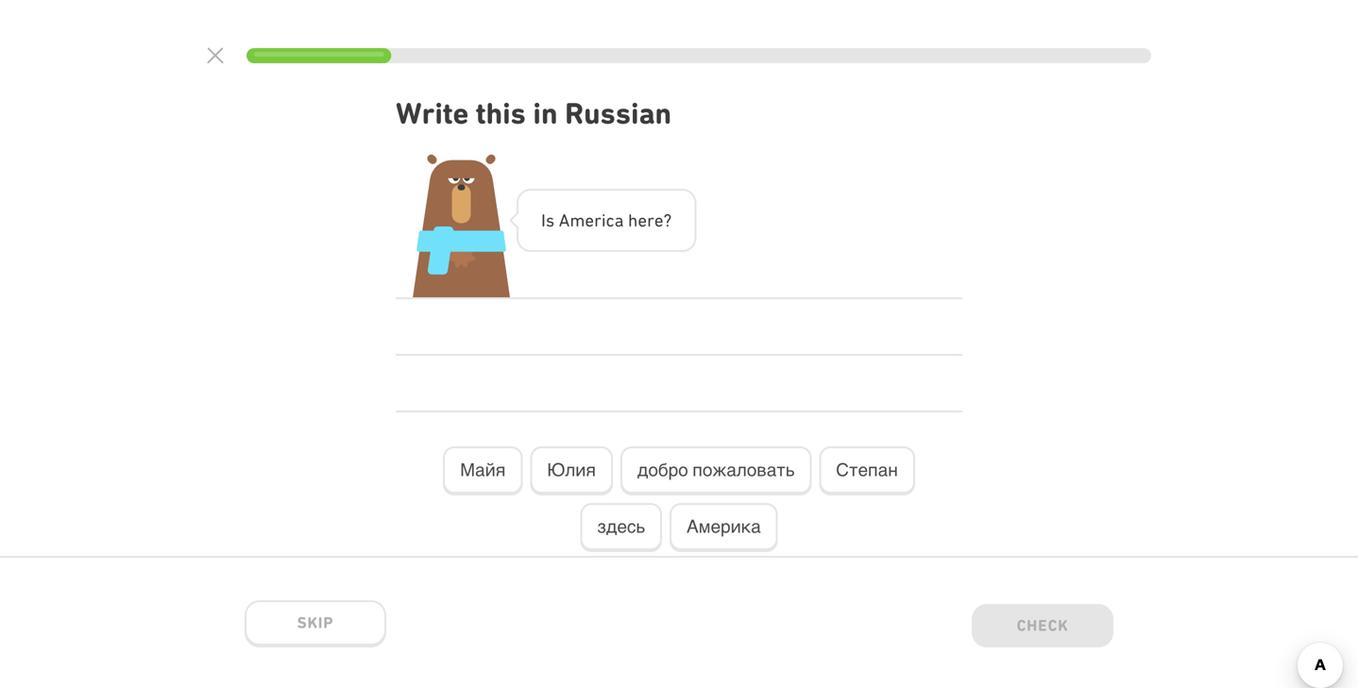 Task type: locate. For each thing, give the bounding box(es) containing it.
?
[[664, 210, 672, 230]]

1 r from the left
[[594, 210, 602, 230]]

i
[[541, 210, 546, 230]]

write this in russian
[[396, 96, 672, 131]]

майя
[[460, 460, 506, 480]]

юлия button
[[530, 447, 613, 496]]

e right "h"
[[654, 210, 664, 230]]

progress bar
[[247, 48, 1151, 63]]

a
[[559, 210, 570, 230]]

0 horizontal spatial e
[[585, 210, 594, 230]]

r left "c"
[[594, 210, 602, 230]]

добро пожаловать
[[637, 460, 795, 480]]

e left i
[[585, 210, 594, 230]]

0 horizontal spatial r
[[594, 210, 602, 230]]

e
[[585, 210, 594, 230], [638, 210, 647, 230], [654, 210, 664, 230]]

добро пожаловать button
[[620, 447, 812, 496]]

skip button
[[245, 601, 386, 648]]

америка button
[[670, 503, 778, 552]]

майя button
[[443, 447, 523, 496]]

r left ?
[[647, 210, 654, 230]]

h
[[628, 210, 638, 230]]

юлия
[[547, 460, 596, 480]]

check button
[[972, 604, 1114, 652]]

2 e from the left
[[638, 210, 647, 230]]

write
[[396, 96, 469, 131]]

2 r from the left
[[647, 210, 654, 230]]

1 horizontal spatial e
[[638, 210, 647, 230]]

1 horizontal spatial r
[[647, 210, 654, 230]]

skip
[[297, 614, 334, 632]]

in
[[533, 96, 558, 131]]

m
[[570, 210, 585, 230]]

this
[[476, 96, 526, 131]]

check
[[1017, 617, 1069, 635]]

r
[[594, 210, 602, 230], [647, 210, 654, 230]]

2 horizontal spatial e
[[654, 210, 664, 230]]

h e r e ?
[[628, 210, 672, 230]]

степан
[[836, 460, 898, 480]]

америка
[[687, 517, 761, 537]]

e right a
[[638, 210, 647, 230]]

s
[[546, 210, 555, 230]]



Task type: vqa. For each thing, say whether or not it's contained in the screenshot.
worry
no



Task type: describe. For each thing, give the bounding box(es) containing it.
c
[[606, 210, 614, 230]]

i
[[602, 210, 606, 230]]

3 e from the left
[[654, 210, 664, 230]]

здесь button
[[580, 503, 662, 552]]

добро
[[637, 460, 688, 480]]

a
[[614, 210, 624, 230]]

степан button
[[819, 447, 915, 496]]

здесь
[[597, 517, 645, 537]]

russian
[[565, 96, 672, 131]]

пожаловать
[[693, 460, 795, 480]]

1 e from the left
[[585, 210, 594, 230]]

i s a m e r i c a
[[541, 210, 624, 230]]



